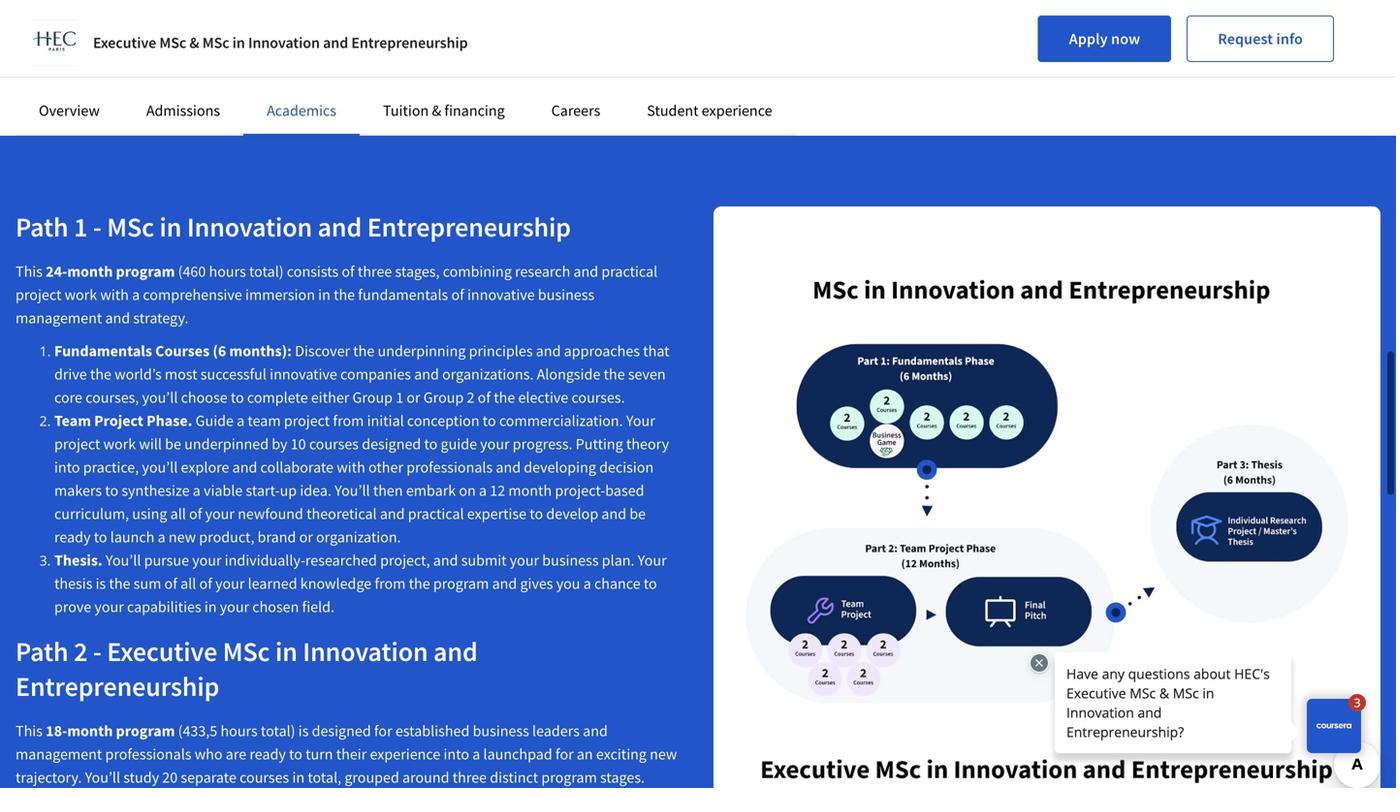 Task type: describe. For each thing, give the bounding box(es) containing it.
world's
[[115, 365, 162, 384]]

now inside 'button'
[[1112, 29, 1141, 48]]

request info now
[[16, 9, 133, 29]]

to right conception
[[483, 411, 496, 430]]

total) for is
[[261, 721, 295, 741]]

study
[[123, 768, 159, 787]]

progress.
[[513, 434, 573, 454]]

you'll inside guide a team project from initial conception to commercialization. your project work will be underpinned by 10 courses designed to guide your progress. putting theory into practice, you'll explore and collaborate with other professionals and developing decision makers to synthesize a viable start-up idea. you'll then embark on a 12 month project-based curriculum, using all of your newfound theoretical and practical expertise to develop and be ready to launch a new product, brand or organization.
[[335, 481, 370, 500]]

business inside the you'll pursue your individually-researched project, and submit your business plan. your thesis is the sum of all of your learned knowledge from the program and gives you a chance to prove your capabilities in your chosen field.
[[542, 551, 599, 570]]

the down project,
[[409, 574, 430, 593]]

team
[[248, 411, 281, 430]]

innovation for -
[[187, 210, 312, 244]]

in inside the (460 hours total) consists of three stages, combining research and practical project work with a comprehensive immersion in the fundamentals of innovative business management and strategy.
[[318, 285, 331, 304]]

apply now
[[1070, 29, 1141, 48]]

your inside guide a team project from initial conception to commercialization. your project work will be underpinned by 10 courses designed to guide your progress. putting theory into practice, you'll explore and collaborate with other professionals and developing decision makers to synthesize a viable start-up idea. you'll then embark on a 12 month project-based curriculum, using all of your newfound theoretical and practical expertise to develop and be ready to launch a new product, brand or organization.
[[626, 411, 655, 430]]

0 vertical spatial experience
[[702, 101, 773, 120]]

organization.
[[316, 527, 401, 547]]

student experience
[[647, 101, 773, 120]]

and up the 12
[[496, 458, 521, 477]]

your down product,
[[192, 551, 222, 570]]

capabilities
[[127, 597, 201, 617]]

initial
[[367, 411, 404, 430]]

are
[[226, 745, 246, 764]]

and right research
[[574, 262, 599, 281]]

of right consists at the left
[[342, 262, 355, 281]]

0 horizontal spatial be
[[165, 434, 181, 454]]

a left team
[[237, 411, 245, 430]]

this for this 24-month program
[[16, 262, 43, 281]]

makers
[[54, 481, 102, 500]]

most
[[165, 365, 197, 384]]

you'll inside discover the underpinning principles and approaches that drive the world's most successful innovative companies and organizations. alongside the seven core courses, you'll choose to complete either group 1 or group 2 of the elective courses.
[[142, 388, 178, 407]]

1 vertical spatial be
[[630, 504, 646, 524]]

researched
[[305, 551, 377, 570]]

hours for (460
[[209, 262, 246, 281]]

0 horizontal spatial &
[[190, 33, 199, 52]]

careers link
[[552, 101, 601, 120]]

request for request info now
[[16, 9, 71, 29]]

(460 hours total) consists of three stages, combining research and practical project work with a comprehensive immersion in the fundamentals of innovative business management and strategy.
[[16, 262, 658, 328]]

you'll inside the you'll pursue your individually-researched project, and submit your business plan. your thesis is the sum of all of your learned knowledge from the program and gives you a chance to prove your capabilities in your chosen field.
[[106, 551, 141, 570]]

submit
[[461, 551, 507, 570]]

a inside (433,5 hours total) is designed for established business leaders and management professionals who are ready to turn their experience into a launchpad for an exciting new trajectory. you'll study 20 separate courses in total, grouped around three distinct program stages.
[[473, 745, 480, 764]]

to down conception
[[424, 434, 438, 454]]

(433,5 hours total) is designed for established business leaders and management professionals who are ready to turn their experience into a launchpad for an exciting new trajectory. you'll study 20 separate courses in total, grouped around three distinct program stages.
[[16, 721, 677, 787]]

field.
[[302, 597, 335, 617]]

practice,
[[83, 458, 139, 477]]

to inside discover the underpinning principles and approaches that drive the world's most successful innovative companies and organizations. alongside the seven core courses, you'll choose to complete either group 1 or group 2 of the elective courses.
[[231, 388, 244, 407]]

to down practice, on the bottom
[[105, 481, 118, 500]]

from inside guide a team project from initial conception to commercialization. your project work will be underpinned by 10 courses designed to guide your progress. putting theory into practice, you'll explore and collaborate with other professionals and developing decision makers to synthesize a viable start-up idea. you'll then embark on a 12 month project-based curriculum, using all of your newfound theoretical and practical expertise to develop and be ready to launch a new product, brand or organization.
[[333, 411, 364, 430]]

month for an
[[67, 721, 113, 741]]

of right sum
[[164, 574, 177, 593]]

info for request info
[[1277, 29, 1304, 48]]

combining
[[443, 262, 512, 281]]

consists
[[287, 262, 339, 281]]

and down underpinning
[[414, 365, 439, 384]]

and up academics
[[323, 33, 348, 52]]

your right prove
[[94, 597, 124, 617]]

seven
[[628, 365, 666, 384]]

launchpad
[[484, 745, 553, 764]]

a left the 12
[[479, 481, 487, 500]]

conception
[[407, 411, 480, 430]]

the down organizations.
[[494, 388, 515, 407]]

courses.
[[572, 388, 625, 407]]

using
[[132, 504, 167, 524]]

discover
[[295, 341, 350, 361]]

or inside guide a team project from initial conception to commercialization. your project work will be underpinned by 10 courses designed to guide your progress. putting theory into practice, you'll explore and collaborate with other professionals and developing decision makers to synthesize a viable start-up idea. you'll then embark on a 12 month project-based curriculum, using all of your newfound theoretical and practical expertise to develop and be ready to launch a new product, brand or organization.
[[299, 527, 313, 547]]

request info
[[1218, 29, 1304, 48]]

ready inside (433,5 hours total) is designed for established business leaders and management professionals who are ready to turn their experience into a launchpad for an exciting new trajectory. you'll study 20 separate courses in total, grouped around three distinct program stages.
[[250, 745, 286, 764]]

your right guide
[[480, 434, 510, 454]]

2 inside path 2 - executive msc in innovation and entrepreneurship
[[74, 635, 88, 669]]

core
[[54, 388, 82, 407]]

and up alongside
[[536, 341, 561, 361]]

new inside (433,5 hours total) is designed for established business leaders and management professionals who are ready to turn their experience into a launchpad for an exciting new trajectory. you'll study 20 separate courses in total, grouped around three distinct program stages.
[[650, 745, 677, 764]]

strategy.
[[133, 308, 188, 328]]

2 vertical spatial project
[[54, 434, 100, 454]]

work inside the (460 hours total) consists of three stages, combining research and practical project work with a comprehensive immersion in the fundamentals of innovative business management and strategy.
[[65, 285, 97, 304]]

months):
[[229, 341, 292, 361]]

admissions
[[146, 101, 220, 120]]

by
[[272, 434, 288, 454]]

learned
[[248, 574, 297, 593]]

academics link
[[267, 101, 337, 120]]

now inside button
[[104, 9, 133, 29]]

to down curriculum,
[[94, 527, 107, 547]]

program left (460
[[116, 262, 175, 281]]

- for executive
[[93, 635, 102, 669]]

the up companies on the left of the page
[[353, 341, 375, 361]]

three inside (433,5 hours total) is designed for established business leaders and management professionals who are ready to turn their experience into a launchpad for an exciting new trajectory. you'll study 20 separate courses in total, grouped around three distinct program stages.
[[453, 768, 487, 787]]

designed inside (433,5 hours total) is designed for established business leaders and management professionals who are ready to turn their experience into a launchpad for an exciting new trajectory. you'll study 20 separate courses in total, grouped around three distinct program stages.
[[312, 721, 371, 741]]

tuition & financing link
[[383, 101, 505, 120]]

guide
[[196, 411, 234, 430]]

a down explore
[[193, 481, 201, 500]]

overview
[[39, 101, 100, 120]]

new inside guide a team project from initial conception to commercialization. your project work will be underpinned by 10 courses designed to guide your progress. putting theory into practice, you'll explore and collaborate with other professionals and developing decision makers to synthesize a viable start-up idea. you'll then embark on a 12 month project-based curriculum, using all of your newfound theoretical and practical expertise to develop and be ready to launch a new product, brand or organization.
[[169, 527, 196, 547]]

principles
[[469, 341, 533, 361]]

on
[[459, 481, 476, 500]]

(433,5
[[178, 721, 217, 741]]

request for request info
[[1218, 29, 1274, 48]]

with inside the (460 hours total) consists of three stages, combining research and practical project work with a comprehensive immersion in the fundamentals of innovative business management and strategy.
[[100, 285, 129, 304]]

underpinning
[[378, 341, 466, 361]]

elective
[[518, 388, 569, 407]]

your down individually-
[[215, 574, 245, 593]]

2 group from the left
[[424, 388, 464, 407]]

a inside the (460 hours total) consists of three stages, combining research and practical project work with a comprehensive immersion in the fundamentals of innovative business management and strategy.
[[132, 285, 140, 304]]

1 horizontal spatial for
[[556, 745, 574, 764]]

in inside the you'll pursue your individually-researched project, and submit your business plan. your thesis is the sum of all of your learned knowledge from the program and gives you a chance to prove your capabilities in your chosen field.
[[205, 597, 217, 617]]

approaches
[[564, 341, 640, 361]]

fundamentals
[[358, 285, 448, 304]]

of down combining
[[451, 285, 464, 304]]

1 vertical spatial &
[[432, 101, 442, 120]]

knowledge
[[300, 574, 372, 593]]

courses
[[155, 341, 210, 361]]

or inside discover the underpinning principles and approaches that drive the world's most successful innovative companies and organizations. alongside the seven core courses, you'll choose to complete either group 1 or group 2 of the elective courses.
[[407, 388, 421, 407]]

1 group from the left
[[353, 388, 393, 407]]

and down submit
[[492, 574, 517, 593]]

around
[[403, 768, 450, 787]]

who
[[195, 745, 223, 764]]

chosen
[[252, 597, 299, 617]]

and inside path 2 - executive msc in innovation and entrepreneurship
[[434, 635, 478, 669]]

and down then in the bottom left of the page
[[380, 504, 405, 524]]

drive
[[54, 365, 87, 384]]

courses inside (433,5 hours total) is designed for established business leaders and management professionals who are ready to turn their experience into a launchpad for an exciting new trajectory. you'll study 20 separate courses in total, grouped around three distinct program stages.
[[240, 768, 289, 787]]

will
[[139, 434, 162, 454]]

management inside the (460 hours total) consists of three stages, combining research and practical project work with a comprehensive immersion in the fundamentals of innovative business management and strategy.
[[16, 308, 102, 328]]

explore
[[181, 458, 229, 477]]

all inside guide a team project from initial conception to commercialization. your project work will be underpinned by 10 courses designed to guide your progress. putting theory into practice, you'll explore and collaborate with other professionals and developing decision makers to synthesize a viable start-up idea. you'll then embark on a 12 month project-based curriculum, using all of your newfound theoretical and practical expertise to develop and be ready to launch a new product, brand or organization.
[[170, 504, 186, 524]]

month for management
[[67, 262, 113, 281]]

in inside path 2 - executive msc in innovation and entrepreneurship
[[275, 635, 298, 669]]

the left sum
[[109, 574, 130, 593]]

management inside (433,5 hours total) is designed for established business leaders and management professionals who are ready to turn their experience into a launchpad for an exciting new trajectory. you'll study 20 separate courses in total, grouped around three distinct program stages.
[[16, 745, 102, 764]]

prove
[[54, 597, 91, 617]]

fundamentals
[[54, 341, 152, 361]]

underpinned
[[184, 434, 269, 454]]

and up start-
[[232, 458, 257, 477]]

and inside (433,5 hours total) is designed for established business leaders and management professionals who are ready to turn their experience into a launchpad for an exciting new trajectory. you'll study 20 separate courses in total, grouped around three distinct program stages.
[[583, 721, 608, 741]]

program inside the you'll pursue your individually-researched project, and submit your business plan. your thesis is the sum of all of your learned knowledge from the program and gives you a chance to prove your capabilities in your chosen field.
[[433, 574, 489, 593]]

and up the fundamentals
[[105, 308, 130, 328]]

your up gives
[[510, 551, 539, 570]]

total,
[[308, 768, 342, 787]]

- for msc
[[93, 210, 102, 244]]

1 vertical spatial project
[[284, 411, 330, 430]]

project inside the (460 hours total) consists of three stages, combining research and practical project work with a comprehensive immersion in the fundamentals of innovative business management and strategy.
[[16, 285, 61, 304]]

admissions link
[[146, 101, 220, 120]]

designed inside guide a team project from initial conception to commercialization. your project work will be underpinned by 10 courses designed to guide your progress. putting theory into practice, you'll explore and collaborate with other professionals and developing decision makers to synthesize a viable start-up idea. you'll then embark on a 12 month project-based curriculum, using all of your newfound theoretical and practical expertise to develop and be ready to launch a new product, brand or organization.
[[362, 434, 421, 454]]

to left develop
[[530, 504, 543, 524]]

tuition & financing
[[383, 101, 505, 120]]

individually-
[[225, 551, 305, 570]]

entrepreneurship for path 1 - msc in innovation and entrepreneurship
[[367, 210, 571, 244]]

sum
[[134, 574, 161, 593]]

expertise
[[467, 504, 527, 524]]

the down approaches
[[604, 365, 625, 384]]

stages,
[[395, 262, 440, 281]]

up
[[280, 481, 297, 500]]

immersion
[[245, 285, 315, 304]]

(6
[[213, 341, 226, 361]]

hec paris logo image
[[31, 19, 78, 66]]

collaborate
[[260, 458, 334, 477]]

guide
[[441, 434, 477, 454]]

putting
[[576, 434, 623, 454]]

path for path 2 - executive msc in innovation and entrepreneurship
[[16, 635, 68, 669]]

into inside (433,5 hours total) is designed for established business leaders and management professionals who are ready to turn their experience into a launchpad for an exciting new trajectory. you'll study 20 separate courses in total, grouped around three distinct program stages.
[[444, 745, 469, 764]]

embedded module image image
[[781, 0, 1275, 113]]

this 24-month program
[[16, 262, 175, 281]]

12
[[490, 481, 505, 500]]

info for request info now
[[74, 9, 101, 29]]

all inside the you'll pursue your individually-researched project, and submit your business plan. your thesis is the sum of all of your learned knowledge from the program and gives you a chance to prove your capabilities in your chosen field.
[[180, 574, 196, 593]]



Task type: vqa. For each thing, say whether or not it's contained in the screenshot.
'Starts'
no



Task type: locate. For each thing, give the bounding box(es) containing it.
hours
[[209, 262, 246, 281], [221, 721, 258, 741]]

1
[[74, 210, 88, 244], [396, 388, 404, 407]]

work down this 24-month program on the top left of page
[[65, 285, 97, 304]]

or right brand
[[299, 527, 313, 547]]

1 vertical spatial experience
[[370, 745, 441, 764]]

financing
[[445, 101, 505, 120]]

1 vertical spatial designed
[[312, 721, 371, 741]]

hours right (460
[[209, 262, 246, 281]]

entrepreneurship up tuition
[[351, 33, 468, 52]]

1 vertical spatial is
[[299, 721, 309, 741]]

you
[[556, 574, 580, 593]]

in inside (433,5 hours total) is designed for established business leaders and management professionals who are ready to turn their experience into a launchpad for an exciting new trajectory. you'll study 20 separate courses in total, grouped around three distinct program stages.
[[292, 768, 305, 787]]

0 horizontal spatial with
[[100, 285, 129, 304]]

innovation down field.
[[303, 635, 428, 669]]

1 horizontal spatial from
[[375, 574, 406, 593]]

courses right the 10
[[309, 434, 359, 454]]

0 vertical spatial ready
[[54, 527, 91, 547]]

0 vertical spatial path
[[16, 210, 68, 244]]

is inside the you'll pursue your individually-researched project, and submit your business plan. your thesis is the sum of all of your learned knowledge from the program and gives you a chance to prove your capabilities in your chosen field.
[[96, 574, 106, 593]]

0 vertical spatial innovation
[[248, 33, 320, 52]]

0 vertical spatial business
[[538, 285, 595, 304]]

of up capabilities
[[199, 574, 212, 593]]

0 vertical spatial courses
[[309, 434, 359, 454]]

tuition
[[383, 101, 429, 120]]

1 vertical spatial into
[[444, 745, 469, 764]]

academics
[[267, 101, 337, 120]]

total) for consists
[[249, 262, 284, 281]]

practical down embark on the left of the page
[[408, 504, 464, 524]]

1 vertical spatial new
[[650, 745, 677, 764]]

0 horizontal spatial or
[[299, 527, 313, 547]]

careers
[[552, 101, 601, 120]]

entrepreneurship inside path 2 - executive msc in innovation and entrepreneurship
[[16, 670, 219, 704]]

now right hec paris logo
[[104, 9, 133, 29]]

viable
[[204, 481, 243, 500]]

business
[[538, 285, 595, 304], [542, 551, 599, 570], [473, 721, 529, 741]]

- up this 24-month program on the top left of page
[[93, 210, 102, 244]]

request inside request info now button
[[16, 9, 71, 29]]

0 vertical spatial this
[[16, 262, 43, 281]]

1 horizontal spatial work
[[103, 434, 136, 454]]

0 horizontal spatial 1
[[74, 210, 88, 244]]

path
[[16, 210, 68, 244], [16, 635, 68, 669]]

courses inside guide a team project from initial conception to commercialization. your project work will be underpinned by 10 courses designed to guide your progress. putting theory into practice, you'll explore and collaborate with other professionals and developing decision makers to synthesize a viable start-up idea. you'll then embark on a 12 month project-based curriculum, using all of your newfound theoretical and practical expertise to develop and be ready to launch a new product, brand or organization.
[[309, 434, 359, 454]]

msc inside path 2 - executive msc in innovation and entrepreneurship
[[223, 635, 270, 669]]

a left the launchpad
[[473, 745, 480, 764]]

new right exciting
[[650, 745, 677, 764]]

that
[[643, 341, 670, 361]]

0 vertical spatial three
[[358, 262, 392, 281]]

1 vertical spatial executive
[[107, 635, 217, 669]]

plan.
[[602, 551, 635, 570]]

of inside guide a team project from initial conception to commercialization. your project work will be underpinned by 10 courses designed to guide your progress. putting theory into practice, you'll explore and collaborate with other professionals and developing decision makers to synthesize a viable start-up idea. you'll then embark on a 12 month project-based curriculum, using all of your newfound theoretical and practical expertise to develop and be ready to launch a new product, brand or organization.
[[189, 504, 202, 524]]

1 management from the top
[[16, 308, 102, 328]]

management
[[16, 308, 102, 328], [16, 745, 102, 764]]

0 vertical spatial is
[[96, 574, 106, 593]]

1 horizontal spatial be
[[630, 504, 646, 524]]

0 horizontal spatial request
[[16, 9, 71, 29]]

and left submit
[[433, 551, 458, 570]]

for up grouped
[[374, 721, 392, 741]]

0 horizontal spatial practical
[[408, 504, 464, 524]]

and down based
[[602, 504, 627, 524]]

0 horizontal spatial info
[[74, 9, 101, 29]]

you'll inside (433,5 hours total) is designed for established business leaders and management professionals who are ready to turn their experience into a launchpad for an exciting new trajectory. you'll study 20 separate courses in total, grouped around three distinct program stages.
[[85, 768, 120, 787]]

innovation for &
[[248, 33, 320, 52]]

from
[[333, 411, 364, 430], [375, 574, 406, 593]]

a up pursue
[[158, 527, 166, 547]]

total) inside (433,5 hours total) is designed for established business leaders and management professionals who are ready to turn their experience into a launchpad for an exciting new trajectory. you'll study 20 separate courses in total, grouped around three distinct program stages.
[[261, 721, 295, 741]]

1 - from the top
[[93, 210, 102, 244]]

new up pursue
[[169, 527, 196, 547]]

request info button
[[1187, 16, 1335, 62]]

this left '18-' on the bottom of page
[[16, 721, 43, 741]]

hours for (433,5
[[221, 721, 258, 741]]

a
[[132, 285, 140, 304], [237, 411, 245, 430], [193, 481, 201, 500], [479, 481, 487, 500], [158, 527, 166, 547], [584, 574, 591, 593], [473, 745, 480, 764]]

1 horizontal spatial innovative
[[467, 285, 535, 304]]

1 vertical spatial professionals
[[105, 745, 192, 764]]

start-
[[246, 481, 280, 500]]

path up 24-
[[16, 210, 68, 244]]

and
[[323, 33, 348, 52], [318, 210, 362, 244], [574, 262, 599, 281], [105, 308, 130, 328], [536, 341, 561, 361], [414, 365, 439, 384], [232, 458, 257, 477], [496, 458, 521, 477], [380, 504, 405, 524], [602, 504, 627, 524], [433, 551, 458, 570], [492, 574, 517, 593], [434, 635, 478, 669], [583, 721, 608, 741]]

of down organizations.
[[478, 388, 491, 407]]

turn
[[306, 745, 333, 764]]

path inside path 2 - executive msc in innovation and entrepreneurship
[[16, 635, 68, 669]]

project-
[[555, 481, 606, 500]]

1 inside discover the underpinning principles and approaches that drive the world's most successful innovative companies and organizations. alongside the seven core courses, you'll choose to complete either group 1 or group 2 of the elective courses.
[[396, 388, 404, 407]]

0 vertical spatial executive
[[93, 33, 156, 52]]

now right apply
[[1112, 29, 1141, 48]]

1 horizontal spatial now
[[1112, 29, 1141, 48]]

1 horizontal spatial experience
[[702, 101, 773, 120]]

2 vertical spatial month
[[67, 721, 113, 741]]

0 vertical spatial &
[[190, 33, 199, 52]]

1 horizontal spatial 2
[[467, 388, 475, 407]]

professionals down guide
[[407, 458, 493, 477]]

18-
[[46, 721, 67, 741]]

2 - from the top
[[93, 635, 102, 669]]

project
[[94, 411, 143, 430]]

0 vertical spatial -
[[93, 210, 102, 244]]

from inside the you'll pursue your individually-researched project, and submit your business plan. your thesis is the sum of all of your learned knowledge from the program and gives you a chance to prove your capabilities in your chosen field.
[[375, 574, 406, 593]]

three right the around
[[453, 768, 487, 787]]

0 horizontal spatial three
[[358, 262, 392, 281]]

0 horizontal spatial from
[[333, 411, 364, 430]]

be down based
[[630, 504, 646, 524]]

discover the underpinning principles and approaches that drive the world's most successful innovative companies and organizations. alongside the seven core courses, you'll choose to complete either group 1 or group 2 of the elective courses.
[[54, 341, 670, 407]]

0 vertical spatial work
[[65, 285, 97, 304]]

1 vertical spatial with
[[337, 458, 365, 477]]

0 horizontal spatial work
[[65, 285, 97, 304]]

innovative down the discover
[[270, 365, 337, 384]]

complete
[[247, 388, 308, 407]]

group up conception
[[424, 388, 464, 407]]

business up you on the bottom left of the page
[[542, 551, 599, 570]]

total) up immersion
[[249, 262, 284, 281]]

ready up thesis.
[[54, 527, 91, 547]]

you'll down launch
[[106, 551, 141, 570]]

all right using
[[170, 504, 186, 524]]

your inside the you'll pursue your individually-researched project, and submit your business plan. your thesis is the sum of all of your learned knowledge from the program and gives you a chance to prove your capabilities in your chosen field.
[[638, 551, 667, 570]]

1 horizontal spatial three
[[453, 768, 487, 787]]

2 vertical spatial innovation
[[303, 635, 428, 669]]

2 management from the top
[[16, 745, 102, 764]]

thesis.
[[54, 551, 106, 570]]

to left turn
[[289, 745, 303, 764]]

1 horizontal spatial practical
[[602, 262, 658, 281]]

1 vertical spatial now
[[1112, 29, 1141, 48]]

0 vertical spatial 1
[[74, 210, 88, 244]]

into up makers
[[54, 458, 80, 477]]

1 horizontal spatial group
[[424, 388, 464, 407]]

1 vertical spatial business
[[542, 551, 599, 570]]

you'll up phase.
[[142, 388, 178, 407]]

0 vertical spatial practical
[[602, 262, 658, 281]]

to inside the you'll pursue your individually-researched project, and submit your business plan. your thesis is the sum of all of your learned knowledge from the program and gives you a chance to prove your capabilities in your chosen field.
[[644, 574, 657, 593]]

three
[[358, 262, 392, 281], [453, 768, 487, 787]]

0 vertical spatial professionals
[[407, 458, 493, 477]]

0 vertical spatial management
[[16, 308, 102, 328]]

theoretical
[[307, 504, 377, 524]]

0 horizontal spatial is
[[96, 574, 106, 593]]

business up the launchpad
[[473, 721, 529, 741]]

idea.
[[300, 481, 332, 500]]

1 you'll from the top
[[142, 388, 178, 407]]

grouped
[[345, 768, 399, 787]]

0 horizontal spatial experience
[[370, 745, 441, 764]]

project up the 10
[[284, 411, 330, 430]]

msc
[[159, 33, 186, 52], [202, 33, 230, 52], [107, 210, 154, 244], [223, 635, 270, 669]]

is inside (433,5 hours total) is designed for established business leaders and management professionals who are ready to turn their experience into a launchpad for an exciting new trajectory. you'll study 20 separate courses in total, grouped around three distinct program stages.
[[299, 721, 309, 741]]

innovative inside the (460 hours total) consists of three stages, combining research and practical project work with a comprehensive immersion in the fundamentals of innovative business management and strategy.
[[467, 285, 535, 304]]

1 horizontal spatial or
[[407, 388, 421, 407]]

1 up this 24-month program on the top left of page
[[74, 210, 88, 244]]

student
[[647, 101, 699, 120]]

2 you'll from the top
[[142, 458, 178, 477]]

innovative inside discover the underpinning principles and approaches that drive the world's most successful innovative companies and organizations. alongside the seven core courses, you'll choose to complete either group 1 or group 2 of the elective courses.
[[270, 365, 337, 384]]

1 vertical spatial info
[[1277, 29, 1304, 48]]

1 vertical spatial or
[[299, 527, 313, 547]]

practical
[[602, 262, 658, 281], [408, 504, 464, 524]]

designed
[[362, 434, 421, 454], [312, 721, 371, 741]]

of inside discover the underpinning principles and approaches that drive the world's most successful innovative companies and organizations. alongside the seven core courses, you'll choose to complete either group 1 or group 2 of the elective courses.
[[478, 388, 491, 407]]

1 vertical spatial courses
[[240, 768, 289, 787]]

&
[[190, 33, 199, 52], [432, 101, 442, 120]]

designed up the their
[[312, 721, 371, 741]]

1 vertical spatial entrepreneurship
[[367, 210, 571, 244]]

1 up initial
[[396, 388, 404, 407]]

0 vertical spatial project
[[16, 285, 61, 304]]

0 horizontal spatial for
[[374, 721, 392, 741]]

total) inside the (460 hours total) consists of three stages, combining research and practical project work with a comprehensive immersion in the fundamentals of innovative business management and strategy.
[[249, 262, 284, 281]]

2 down prove
[[74, 635, 88, 669]]

business inside the (460 hours total) consists of three stages, combining research and practical project work with a comprehensive immersion in the fundamentals of innovative business management and strategy.
[[538, 285, 595, 304]]

month up trajectory.
[[67, 721, 113, 741]]

executive down capabilities
[[107, 635, 217, 669]]

the inside the (460 hours total) consists of three stages, combining research and practical project work with a comprehensive immersion in the fundamentals of innovative business management and strategy.
[[334, 285, 355, 304]]

(460
[[178, 262, 206, 281]]

1 horizontal spatial professionals
[[407, 458, 493, 477]]

1 vertical spatial innovation
[[187, 210, 312, 244]]

or
[[407, 388, 421, 407], [299, 527, 313, 547]]

0 horizontal spatial new
[[169, 527, 196, 547]]

1 vertical spatial for
[[556, 745, 574, 764]]

1 vertical spatial this
[[16, 721, 43, 741]]

24-
[[46, 262, 67, 281]]

0 vertical spatial you'll
[[335, 481, 370, 500]]

0 vertical spatial or
[[407, 388, 421, 407]]

0 vertical spatial month
[[67, 262, 113, 281]]

work inside guide a team project from initial conception to commercialization. your project work will be underpinned by 10 courses designed to guide your progress. putting theory into practice, you'll explore and collaborate with other professionals and developing decision makers to synthesize a viable start-up idea. you'll then embark on a 12 month project-based curriculum, using all of your newfound theoretical and practical expertise to develop and be ready to launch a new product, brand or organization.
[[103, 434, 136, 454]]

developing
[[524, 458, 596, 477]]

executive inside path 2 - executive msc in innovation and entrepreneurship
[[107, 635, 217, 669]]

you'll up the theoretical
[[335, 481, 370, 500]]

student experience link
[[647, 101, 773, 120]]

chance
[[595, 574, 641, 593]]

0 vertical spatial innovative
[[467, 285, 535, 304]]

entrepreneurship for executive msc & msc in innovation and entrepreneurship
[[351, 33, 468, 52]]

0 horizontal spatial courses
[[240, 768, 289, 787]]

0 vertical spatial hours
[[209, 262, 246, 281]]

innovation
[[248, 33, 320, 52], [187, 210, 312, 244], [303, 635, 428, 669]]

experience inside (433,5 hours total) is designed for established business leaders and management professionals who are ready to turn their experience into a launchpad for an exciting new trajectory. you'll study 20 separate courses in total, grouped around three distinct program stages.
[[370, 745, 441, 764]]

business inside (433,5 hours total) is designed for established business leaders and management professionals who are ready to turn their experience into a launchpad for an exciting new trajectory. you'll study 20 separate courses in total, grouped around three distinct program stages.
[[473, 721, 529, 741]]

trajectory.
[[16, 768, 82, 787]]

distinct
[[490, 768, 538, 787]]

info inside button
[[1277, 29, 1304, 48]]

ready
[[54, 527, 91, 547], [250, 745, 286, 764]]

path 1 - msc in innovation and entrepreneurship
[[16, 210, 577, 244]]

1 vertical spatial ready
[[250, 745, 286, 764]]

companies
[[340, 365, 411, 384]]

1 horizontal spatial is
[[299, 721, 309, 741]]

request inside request info button
[[1218, 29, 1274, 48]]

management down 24-
[[16, 308, 102, 328]]

1 vertical spatial path
[[16, 635, 68, 669]]

into inside guide a team project from initial conception to commercialization. your project work will be underpinned by 10 courses designed to guide your progress. putting theory into practice, you'll explore and collaborate with other professionals and developing decision makers to synthesize a viable start-up idea. you'll then embark on a 12 month project-based curriculum, using all of your newfound theoretical and practical expertise to develop and be ready to launch a new product, brand or organization.
[[54, 458, 80, 477]]

1 vertical spatial innovative
[[270, 365, 337, 384]]

0 vertical spatial all
[[170, 504, 186, 524]]

0 vertical spatial new
[[169, 527, 196, 547]]

1 horizontal spatial new
[[650, 745, 677, 764]]

is up turn
[[299, 721, 309, 741]]

this 18-month program
[[16, 721, 175, 741]]

for
[[374, 721, 392, 741], [556, 745, 574, 764]]

a right you on the bottom left of the page
[[584, 574, 591, 593]]

professionals inside guide a team project from initial conception to commercialization. your project work will be underpinned by 10 courses designed to guide your progress. putting theory into practice, you'll explore and collaborate with other professionals and developing decision makers to synthesize a viable start-up idea. you'll then embark on a 12 month project-based curriculum, using all of your newfound theoretical and practical expertise to develop and be ready to launch a new product, brand or organization.
[[407, 458, 493, 477]]

0 vertical spatial be
[[165, 434, 181, 454]]

research
[[515, 262, 571, 281]]

apply now button
[[1038, 16, 1172, 62]]

you'll left study
[[85, 768, 120, 787]]

10
[[291, 434, 306, 454]]

ready inside guide a team project from initial conception to commercialization. your project work will be underpinned by 10 courses designed to guide your progress. putting theory into practice, you'll explore and collaborate with other professionals and developing decision makers to synthesize a viable start-up idea. you'll then embark on a 12 month project-based curriculum, using all of your newfound theoretical and practical expertise to develop and be ready to launch a new product, brand or organization.
[[54, 527, 91, 547]]

request info now button
[[0, 0, 149, 42]]

exciting
[[596, 745, 647, 764]]

executive down request info now
[[93, 33, 156, 52]]

practical inside guide a team project from initial conception to commercialization. your project work will be underpinned by 10 courses designed to guide your progress. putting theory into practice, you'll explore and collaborate with other professionals and developing decision makers to synthesize a viable start-up idea. you'll then embark on a 12 month project-based curriculum, using all of your newfound theoretical and practical expertise to develop and be ready to launch a new product, brand or organization.
[[408, 504, 464, 524]]

three inside the (460 hours total) consists of three stages, combining research and practical project work with a comprehensive immersion in the fundamentals of innovative business management and strategy.
[[358, 262, 392, 281]]

the down the fundamentals
[[90, 365, 112, 384]]

1 path from the top
[[16, 210, 68, 244]]

1 vertical spatial month
[[509, 481, 552, 500]]

professionals inside (433,5 hours total) is designed for established business leaders and management professionals who are ready to turn their experience into a launchpad for an exciting new trajectory. you'll study 20 separate courses in total, grouped around three distinct program stages.
[[105, 745, 192, 764]]

a inside the you'll pursue your individually-researched project, and submit your business plan. your thesis is the sum of all of your learned knowledge from the program and gives you a chance to prove your capabilities in your chosen field.
[[584, 574, 591, 593]]

program inside (433,5 hours total) is designed for established business leaders and management professionals who are ready to turn their experience into a launchpad for an exciting new trajectory. you'll study 20 separate courses in total, grouped around three distinct program stages.
[[542, 768, 597, 787]]

path 2 - executive msc in innovation and entrepreneurship
[[16, 635, 478, 704]]

their
[[336, 745, 367, 764]]

1 vertical spatial management
[[16, 745, 102, 764]]

program up study
[[116, 721, 175, 741]]

practical inside the (460 hours total) consists of three stages, combining research and practical project work with a comprehensive immersion in the fundamentals of innovative business management and strategy.
[[602, 262, 658, 281]]

from down project,
[[375, 574, 406, 593]]

0 vertical spatial your
[[626, 411, 655, 430]]

2 this from the top
[[16, 721, 43, 741]]

month inside guide a team project from initial conception to commercialization. your project work will be underpinned by 10 courses designed to guide your progress. putting theory into practice, you'll explore and collaborate with other professionals and developing decision makers to synthesize a viable start-up idea. you'll then embark on a 12 month project-based curriculum, using all of your newfound theoretical and practical expertise to develop and be ready to launch a new product, brand or organization.
[[509, 481, 552, 500]]

management down '18-' on the bottom of page
[[16, 745, 102, 764]]

1 this from the top
[[16, 262, 43, 281]]

1 vertical spatial practical
[[408, 504, 464, 524]]

1 vertical spatial request
[[1218, 29, 1274, 48]]

0 vertical spatial info
[[74, 9, 101, 29]]

1 vertical spatial 2
[[74, 635, 88, 669]]

2 vertical spatial entrepreneurship
[[16, 670, 219, 704]]

experience
[[702, 101, 773, 120], [370, 745, 441, 764]]

group down companies on the left of the page
[[353, 388, 393, 407]]

1 vertical spatial from
[[375, 574, 406, 593]]

and up established
[[434, 635, 478, 669]]

your down viable
[[205, 504, 235, 524]]

2 path from the top
[[16, 635, 68, 669]]

1 horizontal spatial &
[[432, 101, 442, 120]]

1 horizontal spatial with
[[337, 458, 365, 477]]

practical up that on the left top
[[602, 262, 658, 281]]

with inside guide a team project from initial conception to commercialization. your project work will be underpinned by 10 courses designed to guide your progress. putting theory into practice, you'll explore and collaborate with other professionals and developing decision makers to synthesize a viable start-up idea. you'll then embark on a 12 month project-based curriculum, using all of your newfound theoretical and practical expertise to develop and be ready to launch a new product, brand or organization.
[[337, 458, 365, 477]]

path for path 1 - msc in innovation and entrepreneurship
[[16, 210, 68, 244]]

your
[[480, 434, 510, 454], [205, 504, 235, 524], [192, 551, 222, 570], [510, 551, 539, 570], [215, 574, 245, 593], [94, 597, 124, 617], [220, 597, 249, 617]]

this for this 18-month program
[[16, 721, 43, 741]]

professionals up study
[[105, 745, 192, 764]]

courses
[[309, 434, 359, 454], [240, 768, 289, 787]]

experience right student on the top of the page
[[702, 101, 773, 120]]

with down this 24-month program on the top left of page
[[100, 285, 129, 304]]

stages.
[[600, 768, 645, 787]]

to down successful
[[231, 388, 244, 407]]

curriculum,
[[54, 504, 129, 524]]

you'll up synthesize
[[142, 458, 178, 477]]

2 down organizations.
[[467, 388, 475, 407]]

and up consists at the left
[[318, 210, 362, 244]]

hours up are
[[221, 721, 258, 741]]

0 vertical spatial total)
[[249, 262, 284, 281]]

your left chosen
[[220, 597, 249, 617]]

product,
[[199, 527, 255, 547]]

0 vertical spatial now
[[104, 9, 133, 29]]

be right will
[[165, 434, 181, 454]]

hours inside (433,5 hours total) is designed for established business leaders and management professionals who are ready to turn their experience into a launchpad for an exciting new trajectory. you'll study 20 separate courses in total, grouped around three distinct program stages.
[[221, 721, 258, 741]]

work down project
[[103, 434, 136, 454]]

to
[[231, 388, 244, 407], [483, 411, 496, 430], [424, 434, 438, 454], [105, 481, 118, 500], [530, 504, 543, 524], [94, 527, 107, 547], [644, 574, 657, 593], [289, 745, 303, 764]]

program down an
[[542, 768, 597, 787]]

decision
[[600, 458, 654, 477]]

organizations.
[[442, 365, 534, 384]]

1 vertical spatial you'll
[[142, 458, 178, 477]]

team
[[54, 411, 91, 430]]

project down 24-
[[16, 285, 61, 304]]

1 vertical spatial hours
[[221, 721, 258, 741]]

- inside path 2 - executive msc in innovation and entrepreneurship
[[93, 635, 102, 669]]

into
[[54, 458, 80, 477], [444, 745, 469, 764]]

info inside button
[[74, 9, 101, 29]]

and up an
[[583, 721, 608, 741]]

or up conception
[[407, 388, 421, 407]]

pursue
[[144, 551, 189, 570]]

0 horizontal spatial 2
[[74, 635, 88, 669]]

0 vertical spatial into
[[54, 458, 80, 477]]

executive msc & msc in innovation and entrepreneurship
[[93, 33, 468, 52]]

new
[[169, 527, 196, 547], [650, 745, 677, 764]]

your right plan.
[[638, 551, 667, 570]]

separate
[[181, 768, 237, 787]]

leaders
[[533, 721, 580, 741]]

you'll
[[335, 481, 370, 500], [106, 551, 141, 570], [85, 768, 120, 787]]

hours inside the (460 hours total) consists of three stages, combining research and practical project work with a comprehensive immersion in the fundamentals of innovative business management and strategy.
[[209, 262, 246, 281]]

2 inside discover the underpinning principles and approaches that drive the world's most successful innovative companies and organizations. alongside the seven core courses, you'll choose to complete either group 1 or group 2 of the elective courses.
[[467, 388, 475, 407]]

1 horizontal spatial info
[[1277, 29, 1304, 48]]

0 horizontal spatial professionals
[[105, 745, 192, 764]]

comprehensive
[[143, 285, 242, 304]]

total) down path 2 - executive msc in innovation and entrepreneurship
[[261, 721, 295, 741]]

to inside (433,5 hours total) is designed for established business leaders and management professionals who are ready to turn their experience into a launchpad for an exciting new trajectory. you'll study 20 separate courses in total, grouped around three distinct program stages.
[[289, 745, 303, 764]]

innovation inside path 2 - executive msc in innovation and entrepreneurship
[[303, 635, 428, 669]]

your up 'theory'
[[626, 411, 655, 430]]

0 horizontal spatial ready
[[54, 527, 91, 547]]

you'll inside guide a team project from initial conception to commercialization. your project work will be underpinned by 10 courses designed to guide your progress. putting theory into practice, you'll explore and collaborate with other professionals and developing decision makers to synthesize a viable start-up idea. you'll then embark on a 12 month project-based curriculum, using all of your newfound theoretical and practical expertise to develop and be ready to launch a new product, brand or organization.
[[142, 458, 178, 477]]

project,
[[380, 551, 430, 570]]

your
[[626, 411, 655, 430], [638, 551, 667, 570]]

month up the fundamentals
[[67, 262, 113, 281]]

of up product,
[[189, 504, 202, 524]]

ready right are
[[250, 745, 286, 764]]

1 vertical spatial your
[[638, 551, 667, 570]]

with left other
[[337, 458, 365, 477]]

courses down are
[[240, 768, 289, 787]]

the down consists at the left
[[334, 285, 355, 304]]

guide a team project from initial conception to commercialization. your project work will be underpinned by 10 courses designed to guide your progress. putting theory into practice, you'll explore and collaborate with other professionals and developing decision makers to synthesize a viable start-up idea. you'll then embark on a 12 month project-based curriculum, using all of your newfound theoretical and practical expertise to develop and be ready to launch a new product, brand or organization.
[[54, 411, 669, 547]]



